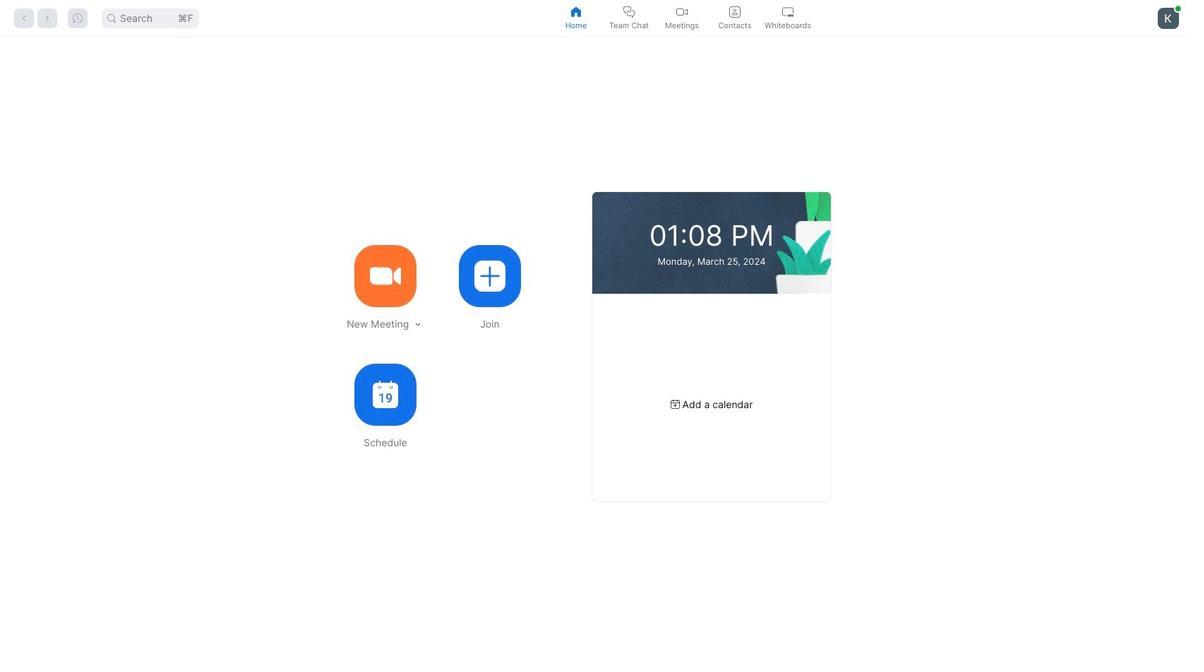 Task type: describe. For each thing, give the bounding box(es) containing it.
profile contact image
[[730, 6, 741, 17]]

online image
[[1176, 5, 1182, 11]]

magnifier image
[[107, 14, 116, 22]]

online image
[[1176, 5, 1182, 11]]

video on image
[[677, 6, 688, 17]]

plus squircle image
[[475, 260, 506, 291]]

whiteboard small image
[[783, 6, 794, 17]]

magnifier image
[[107, 14, 116, 22]]

profile contact image
[[730, 6, 741, 17]]

video on image
[[677, 6, 688, 17]]

whiteboard small image
[[783, 6, 794, 17]]



Task type: locate. For each thing, give the bounding box(es) containing it.
home small image
[[571, 6, 582, 17], [571, 6, 582, 17]]

tab list
[[550, 0, 815, 36]]

chevron down small image
[[413, 319, 423, 329]]

video camera on image
[[370, 260, 401, 291]]

chevron down small image
[[413, 319, 423, 329]]

video camera on image
[[370, 260, 401, 291]]

schedule image
[[373, 381, 398, 408]]

tab panel
[[0, 37, 1187, 656]]

plus squircle image
[[475, 260, 506, 291]]

team chat image
[[624, 6, 635, 17], [624, 6, 635, 17]]

calendar add calendar image
[[671, 400, 680, 409], [671, 400, 680, 409]]



Task type: vqa. For each thing, say whether or not it's contained in the screenshot.
Profile picture
no



